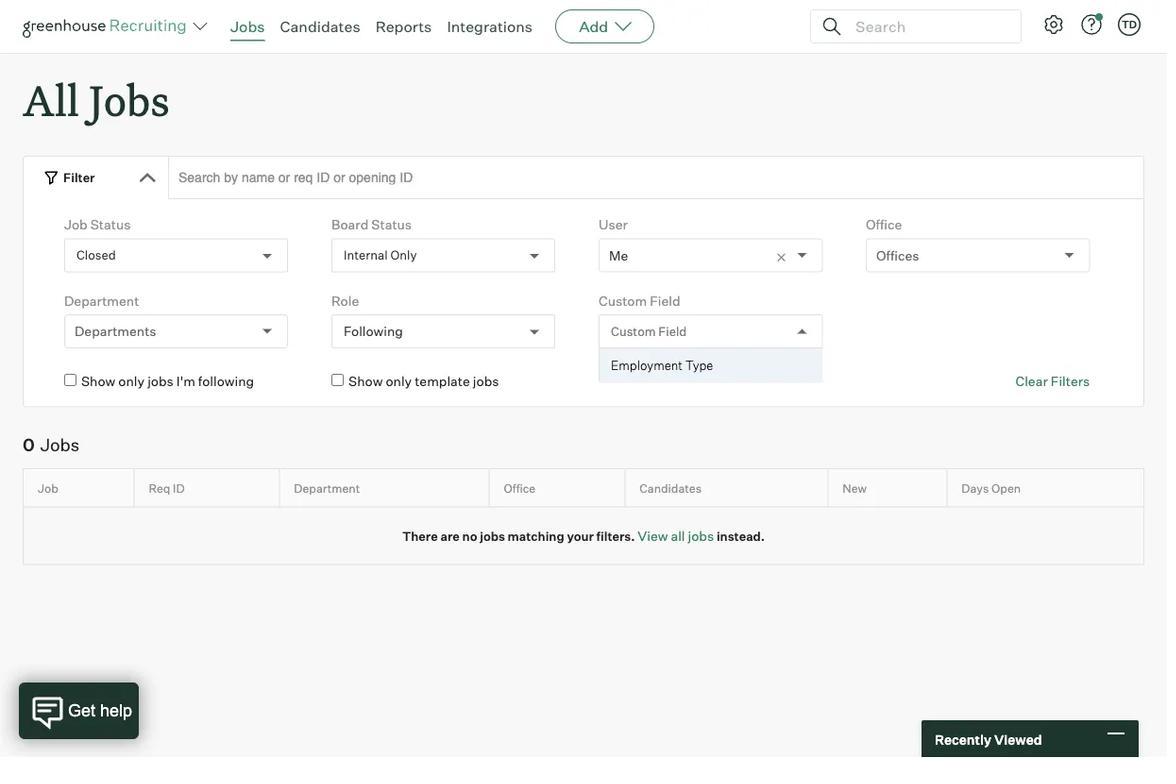 Task type: locate. For each thing, give the bounding box(es) containing it.
jobs right 0
[[40, 435, 80, 456]]

job up closed
[[64, 216, 87, 233]]

office up matching
[[504, 481, 536, 496]]

department
[[64, 292, 139, 309], [294, 481, 360, 496]]

only down departments
[[118, 373, 145, 390]]

new
[[843, 481, 867, 496]]

template
[[415, 373, 470, 390]]

custom
[[599, 292, 647, 309], [611, 324, 656, 339]]

Search text field
[[851, 13, 1004, 40]]

add button
[[555, 9, 655, 43]]

only left template
[[386, 373, 412, 390]]

2 vertical spatial jobs
[[40, 435, 80, 456]]

0 horizontal spatial only
[[118, 373, 145, 390]]

employment type
[[611, 358, 713, 373]]

0 vertical spatial job
[[64, 216, 87, 233]]

board
[[331, 216, 369, 233]]

office up the offices
[[866, 216, 902, 233]]

custom down me
[[599, 292, 647, 309]]

0 horizontal spatial job
[[38, 481, 58, 496]]

there are no jobs matching your filters. view all jobs instead.
[[402, 528, 765, 544]]

integrations link
[[447, 17, 533, 36]]

internal
[[344, 248, 388, 263]]

job
[[64, 216, 87, 233], [38, 481, 58, 496]]

1 vertical spatial jobs
[[89, 72, 170, 127]]

configure image
[[1043, 13, 1065, 36]]

1 vertical spatial office
[[504, 481, 536, 496]]

are
[[441, 529, 460, 544]]

Show only template jobs checkbox
[[331, 374, 344, 386]]

field
[[650, 292, 680, 309], [659, 324, 687, 339]]

recently
[[935, 731, 992, 748]]

candidates
[[280, 17, 360, 36], [640, 481, 702, 496]]

candidates right "jobs" link
[[280, 17, 360, 36]]

1 vertical spatial custom
[[611, 324, 656, 339]]

jobs inside there are no jobs matching your filters. view all jobs instead.
[[480, 529, 505, 544]]

1 vertical spatial department
[[294, 481, 360, 496]]

1 horizontal spatial office
[[866, 216, 902, 233]]

jobs down greenhouse recruiting image
[[89, 72, 170, 127]]

status
[[90, 216, 131, 233], [371, 216, 412, 233]]

1 show from the left
[[81, 373, 116, 390]]

1 status from the left
[[90, 216, 131, 233]]

0 horizontal spatial department
[[64, 292, 139, 309]]

0 vertical spatial department
[[64, 292, 139, 309]]

show for show only jobs i'm following
[[81, 373, 116, 390]]

no
[[462, 529, 477, 544]]

1 only from the left
[[118, 373, 145, 390]]

show right show only jobs i'm following checkbox
[[81, 373, 116, 390]]

custom field up employment
[[611, 324, 687, 339]]

1 horizontal spatial only
[[386, 373, 412, 390]]

2 only from the left
[[386, 373, 412, 390]]

0 horizontal spatial jobs
[[40, 435, 80, 456]]

all
[[23, 72, 79, 127]]

1 horizontal spatial show
[[348, 373, 383, 390]]

id
[[173, 481, 185, 496]]

departments
[[75, 323, 156, 340]]

custom field
[[599, 292, 680, 309], [611, 324, 687, 339]]

1 horizontal spatial candidates
[[640, 481, 702, 496]]

clear filters link
[[1016, 372, 1090, 391]]

jobs left "candidates" link
[[230, 17, 265, 36]]

job down 0 jobs
[[38, 481, 58, 496]]

jobs left i'm
[[147, 373, 174, 390]]

only
[[118, 373, 145, 390], [386, 373, 412, 390]]

1 horizontal spatial status
[[371, 216, 412, 233]]

candidates up view all jobs "link"
[[640, 481, 702, 496]]

jobs right "no" on the bottom left of the page
[[480, 529, 505, 544]]

1 horizontal spatial department
[[294, 481, 360, 496]]

show right show only template jobs option
[[348, 373, 383, 390]]

user
[[599, 216, 628, 233]]

custom up employment
[[611, 324, 656, 339]]

days open
[[962, 481, 1021, 496]]

0 horizontal spatial status
[[90, 216, 131, 233]]

me
[[609, 247, 628, 264]]

1 horizontal spatial jobs
[[89, 72, 170, 127]]

0 vertical spatial candidates
[[280, 17, 360, 36]]

jobs
[[147, 373, 174, 390], [473, 373, 499, 390], [688, 528, 714, 544], [480, 529, 505, 544]]

0 horizontal spatial office
[[504, 481, 536, 496]]

2 status from the left
[[371, 216, 412, 233]]

status up internal only at the left of page
[[371, 216, 412, 233]]

instead.
[[717, 529, 765, 544]]

Search by name or req ID or opening ID text field
[[168, 156, 1145, 199]]

2 horizontal spatial jobs
[[230, 17, 265, 36]]

show
[[81, 373, 116, 390], [348, 373, 383, 390]]

integrations
[[447, 17, 533, 36]]

td
[[1122, 18, 1137, 31]]

type
[[686, 358, 713, 373]]

reports link
[[376, 17, 432, 36]]

clear value element
[[775, 240, 797, 272]]

offices
[[877, 247, 919, 264]]

office
[[866, 216, 902, 233], [504, 481, 536, 496]]

1 horizontal spatial job
[[64, 216, 87, 233]]

only for template
[[386, 373, 412, 390]]

0 horizontal spatial show
[[81, 373, 116, 390]]

show only template jobs
[[348, 373, 499, 390]]

status up closed
[[90, 216, 131, 233]]

candidates link
[[280, 17, 360, 36]]

jobs
[[230, 17, 265, 36], [89, 72, 170, 127], [40, 435, 80, 456]]

2 show from the left
[[348, 373, 383, 390]]

custom field down me
[[599, 292, 680, 309]]

only
[[390, 248, 417, 263]]

1 vertical spatial candidates
[[640, 481, 702, 496]]

employment
[[611, 358, 683, 373]]

req id
[[149, 481, 185, 496]]

0 vertical spatial jobs
[[230, 17, 265, 36]]

reports
[[376, 17, 432, 36]]

1 vertical spatial job
[[38, 481, 58, 496]]

only for jobs
[[118, 373, 145, 390]]

Show only jobs I'm following checkbox
[[64, 374, 76, 386]]



Task type: describe. For each thing, give the bounding box(es) containing it.
jobs right template
[[473, 373, 499, 390]]

show for show only template jobs
[[348, 373, 383, 390]]

0
[[23, 435, 35, 456]]

1 vertical spatial custom field
[[611, 324, 687, 339]]

role
[[331, 292, 359, 309]]

filters
[[1051, 373, 1090, 390]]

td button
[[1118, 13, 1141, 36]]

jobs link
[[230, 17, 265, 36]]

show only jobs i'm following
[[81, 373, 254, 390]]

me option
[[609, 247, 628, 264]]

0 jobs
[[23, 435, 80, 456]]

filter
[[63, 170, 95, 185]]

open
[[992, 481, 1021, 496]]

job for job
[[38, 481, 58, 496]]

clear
[[1016, 373, 1048, 390]]

jobs for 0 jobs
[[40, 435, 80, 456]]

req
[[149, 481, 170, 496]]

clear value image
[[775, 251, 788, 265]]

0 horizontal spatial candidates
[[280, 17, 360, 36]]

job status
[[64, 216, 131, 233]]

greenhouse recruiting image
[[23, 15, 193, 38]]

1 vertical spatial field
[[659, 324, 687, 339]]

recently viewed
[[935, 731, 1042, 748]]

0 vertical spatial custom
[[599, 292, 647, 309]]

all
[[671, 528, 685, 544]]

there
[[402, 529, 438, 544]]

view all jobs link
[[638, 528, 714, 544]]

following
[[344, 323, 403, 340]]

status for board status
[[371, 216, 412, 233]]

jobs for all jobs
[[89, 72, 170, 127]]

filters.
[[597, 529, 635, 544]]

td button
[[1114, 9, 1145, 40]]

days
[[962, 481, 989, 496]]

view
[[638, 528, 668, 544]]

following
[[198, 373, 254, 390]]

board status
[[331, 216, 412, 233]]

clear filters
[[1016, 373, 1090, 390]]

0 vertical spatial field
[[650, 292, 680, 309]]

matching
[[508, 529, 564, 544]]

status for job status
[[90, 216, 131, 233]]

jobs right all
[[688, 528, 714, 544]]

i'm
[[176, 373, 195, 390]]

closed
[[76, 248, 116, 263]]

add
[[579, 17, 608, 36]]

all jobs
[[23, 72, 170, 127]]

0 vertical spatial office
[[866, 216, 902, 233]]

viewed
[[994, 731, 1042, 748]]

your
[[567, 529, 594, 544]]

0 vertical spatial custom field
[[599, 292, 680, 309]]

internal only
[[344, 248, 417, 263]]

job for job status
[[64, 216, 87, 233]]



Task type: vqa. For each thing, say whether or not it's contained in the screenshot.
Number LINK
no



